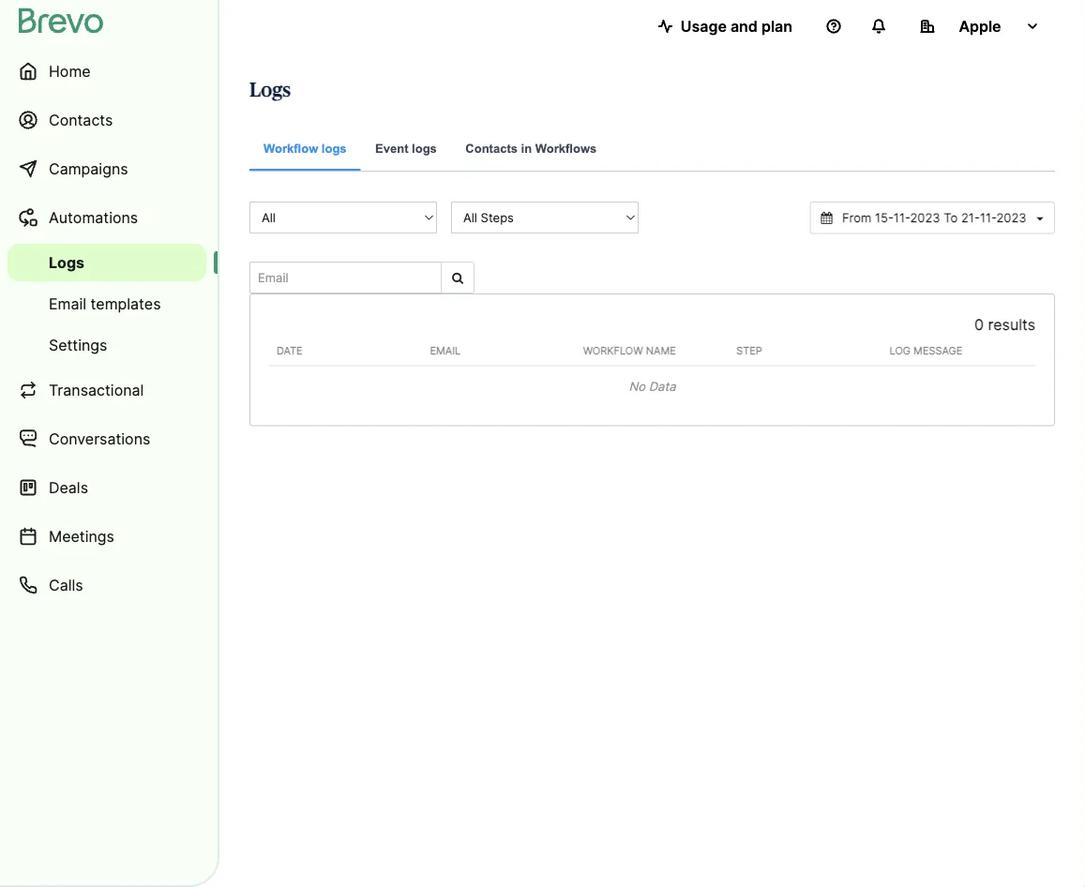 Task type: locate. For each thing, give the bounding box(es) containing it.
contacts up campaigns
[[49, 111, 113, 129]]

settings
[[49, 336, 107, 354]]

logs link
[[8, 244, 206, 281]]

no
[[629, 379, 646, 394]]

email down search image
[[430, 344, 461, 357]]

logs inside logs link
[[49, 253, 84, 272]]

1 vertical spatial email
[[430, 344, 461, 357]]

and
[[731, 17, 758, 35]]

contacts
[[49, 111, 113, 129], [466, 141, 518, 155]]

email for email templates
[[49, 295, 86, 313]]

email templates
[[49, 295, 161, 313]]

calendar image
[[822, 212, 833, 224]]

logs up workflow logs
[[250, 80, 291, 100]]

contacts for contacts in workflows
[[466, 141, 518, 155]]

1 logs from the left
[[322, 141, 347, 155]]

1 vertical spatial contacts
[[466, 141, 518, 155]]

workflows
[[535, 141, 597, 155]]

workflow for workflow name
[[583, 344, 643, 357]]

logs
[[250, 80, 291, 100], [49, 253, 84, 272]]

logs right event
[[412, 141, 437, 155]]

logs inside workflow logs link
[[322, 141, 347, 155]]

campaigns
[[49, 160, 128, 178]]

1 vertical spatial logs
[[49, 253, 84, 272]]

log
[[890, 344, 911, 357]]

0 horizontal spatial workflow
[[264, 141, 318, 155]]

0 horizontal spatial email
[[49, 295, 86, 313]]

contacts left in
[[466, 141, 518, 155]]

event logs link
[[361, 128, 451, 172]]

logs inside event logs link
[[412, 141, 437, 155]]

logs left event
[[322, 141, 347, 155]]

2 logs from the left
[[412, 141, 437, 155]]

conversations link
[[8, 417, 206, 462]]

workflow
[[264, 141, 318, 155], [583, 344, 643, 357]]

0 horizontal spatial logs
[[49, 253, 84, 272]]

0 horizontal spatial logs
[[322, 141, 347, 155]]

0 vertical spatial email
[[49, 295, 86, 313]]

0 vertical spatial workflow
[[264, 141, 318, 155]]

email
[[49, 295, 86, 313], [430, 344, 461, 357]]

contacts in workflows
[[466, 141, 597, 155]]

workflow for workflow logs
[[264, 141, 318, 155]]

name
[[646, 344, 676, 357]]

no data
[[629, 379, 676, 394]]

automations link
[[8, 195, 206, 240]]

deals link
[[8, 465, 206, 510]]

1 horizontal spatial contacts
[[466, 141, 518, 155]]

workflow name
[[583, 344, 676, 357]]

None text field
[[836, 209, 1033, 227]]

date
[[277, 344, 303, 357]]

1 horizontal spatial workflow
[[583, 344, 643, 357]]

1 vertical spatial workflow
[[583, 344, 643, 357]]

0 vertical spatial logs
[[250, 80, 291, 100]]

logs
[[322, 141, 347, 155], [412, 141, 437, 155]]

0 horizontal spatial contacts
[[49, 111, 113, 129]]

templates
[[91, 295, 161, 313]]

meetings link
[[8, 514, 206, 559]]

logs down the automations
[[49, 253, 84, 272]]

step
[[737, 344, 763, 357]]

event logs
[[375, 141, 437, 155]]

0 vertical spatial contacts
[[49, 111, 113, 129]]

email for email
[[430, 344, 461, 357]]

1 horizontal spatial logs
[[412, 141, 437, 155]]

1 horizontal spatial email
[[430, 344, 461, 357]]

transactional link
[[8, 368, 206, 413]]

Email text field
[[250, 262, 442, 294]]

transactional
[[49, 381, 144, 399]]

email up settings
[[49, 295, 86, 313]]

search image
[[452, 272, 463, 284]]

0
[[975, 315, 984, 334]]

workflow logs
[[264, 141, 347, 155]]

apple
[[959, 17, 1002, 35]]

home
[[49, 62, 91, 80]]

conversations
[[49, 430, 150, 448]]

logs for event logs
[[412, 141, 437, 155]]



Task type: describe. For each thing, give the bounding box(es) containing it.
usage and plan
[[681, 17, 793, 35]]

1 horizontal spatial logs
[[250, 80, 291, 100]]

usage
[[681, 17, 727, 35]]

settings link
[[8, 327, 206, 364]]

logs for workflow logs
[[322, 141, 347, 155]]

email templates link
[[8, 285, 206, 323]]

in
[[521, 141, 532, 155]]

plan
[[762, 17, 793, 35]]

campaigns link
[[8, 146, 206, 191]]

data
[[649, 379, 676, 394]]

log message
[[890, 344, 963, 357]]

apple button
[[905, 8, 1056, 45]]

contacts link
[[8, 98, 206, 143]]

message
[[914, 344, 963, 357]]

results
[[988, 315, 1036, 334]]

contacts in workflows link
[[452, 128, 611, 172]]

contacts for contacts
[[49, 111, 113, 129]]

workflow logs link
[[250, 128, 361, 171]]

meetings
[[49, 527, 114, 546]]

deals
[[49, 479, 88, 497]]

automations
[[49, 208, 138, 227]]

home link
[[8, 49, 206, 94]]

calls link
[[8, 563, 206, 608]]

usage and plan button
[[643, 8, 808, 45]]

calls
[[49, 576, 83, 594]]

event
[[375, 141, 409, 155]]

0 results
[[975, 315, 1036, 334]]



